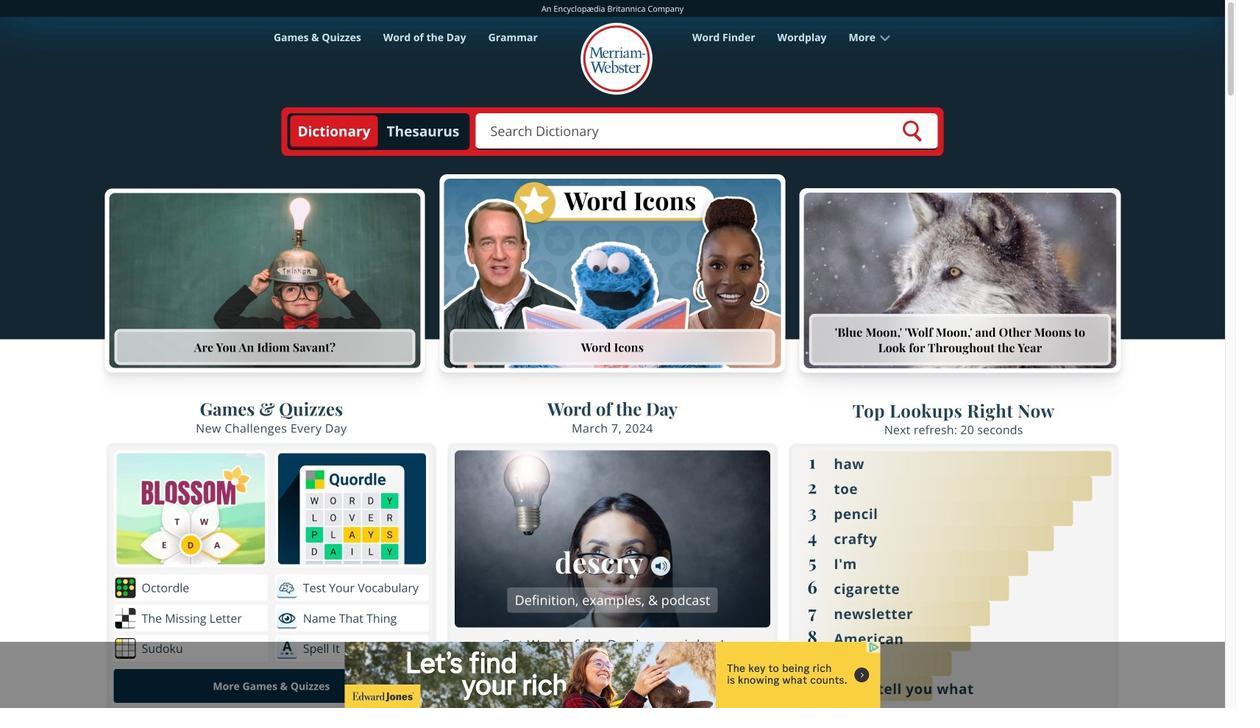 Task type: vqa. For each thing, say whether or not it's contained in the screenshot.
Advertisement ELEMENT at bottom
yes



Task type: describe. For each thing, give the bounding box(es) containing it.
name that thing eye icon image
[[277, 608, 297, 629]]

vocab quiz brain speech bubble icon image
[[277, 578, 297, 599]]

word icons image
[[444, 179, 781, 368]]

image1394890588 image
[[802, 192, 1119, 370]]

advertisement element
[[345, 642, 880, 709]]

blossom game flower image image
[[117, 454, 265, 565]]

listen to the pronunciation of descry image
[[651, 557, 670, 576]]

word of the day email subscribe text field
[[456, 669, 694, 702]]

octordle icon 8 dots image
[[115, 578, 136, 599]]

search word image
[[901, 120, 923, 142]]

missing letter crossword icon image
[[115, 608, 136, 629]]



Task type: locate. For each thing, give the bounding box(es) containing it.
spell it letter a icon image
[[277, 639, 297, 659]]

sudoku game icon image
[[115, 639, 136, 659]]

quordle game word lover plays daily image
[[278, 454, 426, 565]]

boy thinking light bulb image
[[109, 193, 421, 368]]

merriam webster - established 1828 image
[[580, 23, 653, 96]]

Search search field
[[476, 113, 938, 150]]

woman staring at the lightbulb above her head while her glasses slide down her nose image
[[455, 451, 770, 628]]



